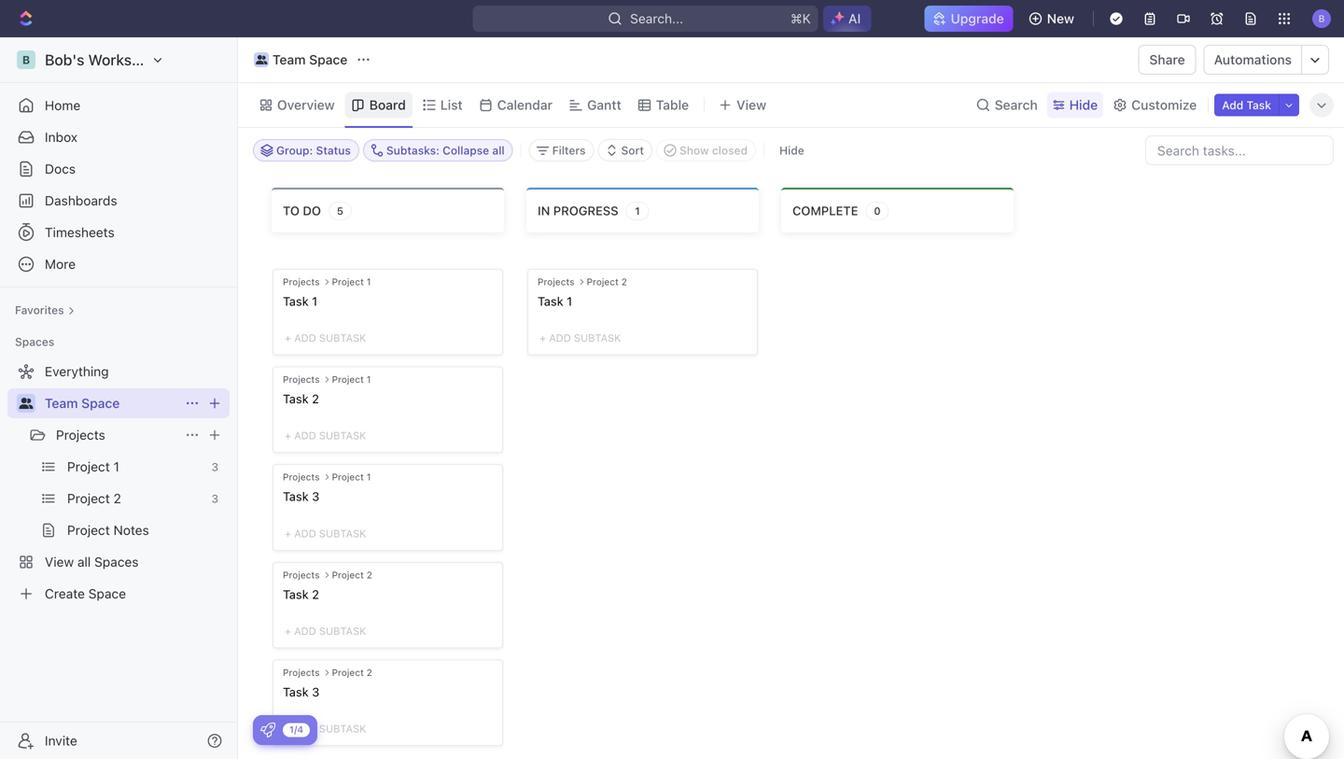 Task type: describe. For each thing, give the bounding box(es) containing it.
favorites
[[15, 304, 64, 317]]

automations
[[1215, 52, 1293, 67]]

to
[[283, 204, 300, 218]]

home
[[45, 98, 81, 113]]

in
[[538, 204, 550, 218]]

add up task 2 at left
[[294, 527, 316, 540]]

new button
[[1021, 4, 1086, 34]]

projects up ‎task 1
[[283, 276, 320, 287]]

dashboards link
[[7, 186, 230, 216]]

favorites button
[[7, 299, 83, 321]]

b inside dropdown button
[[1319, 13, 1326, 24]]

board
[[370, 97, 406, 113]]

closed
[[712, 144, 748, 157]]

create
[[45, 586, 85, 601]]

project 1 inside tree
[[67, 459, 119, 474]]

‎task 1
[[283, 294, 318, 308]]

sort button
[[598, 139, 653, 162]]

more
[[45, 256, 76, 272]]

project 2 for task 1
[[587, 276, 627, 287]]

add down task 1
[[549, 332, 571, 344]]

list
[[441, 97, 463, 113]]

project 1 for ‎task 2
[[332, 374, 371, 385]]

calendar
[[497, 97, 553, 113]]

project 2 inside tree
[[67, 491, 121, 506]]

task 2
[[283, 587, 319, 601]]

project 1 for ‎task 1
[[332, 276, 371, 287]]

+ down task 2 at left
[[285, 625, 291, 637]]

task 3 for project 2
[[283, 685, 320, 699]]

project 1 link
[[67, 452, 204, 482]]

overview
[[277, 97, 335, 113]]

project notes link
[[67, 516, 226, 545]]

add task button
[[1215, 94, 1279, 116]]

hide inside button
[[780, 144, 805, 157]]

inbox link
[[7, 122, 230, 152]]

gantt
[[587, 97, 622, 113]]

projects inside sidebar navigation
[[56, 427, 105, 443]]

create space link
[[7, 579, 226, 609]]

overview link
[[274, 92, 335, 118]]

table
[[656, 97, 689, 113]]

search
[[995, 97, 1038, 113]]

in progress
[[538, 204, 619, 218]]

add down task 2 at left
[[294, 625, 316, 637]]

+ add subtask down task 2 at left
[[285, 625, 366, 637]]

1 inside tree
[[113, 459, 119, 474]]

more button
[[7, 249, 230, 279]]

+ up task 2 at left
[[285, 527, 291, 540]]

bob's workspace
[[45, 51, 165, 69]]

gantt link
[[584, 92, 622, 118]]

bob's
[[45, 51, 84, 69]]

1 horizontal spatial all
[[493, 144, 505, 157]]

subtasks: collapse all
[[387, 144, 505, 157]]

customize button
[[1108, 92, 1203, 118]]

Search tasks... text field
[[1147, 136, 1334, 164]]

‎task for ‎task 2
[[283, 392, 309, 406]]

show closed button
[[657, 139, 756, 162]]

spaces inside tree
[[94, 554, 139, 570]]

projects up ‎task 2
[[283, 374, 320, 385]]

ai
[[849, 11, 861, 26]]

project 2 for task 2
[[332, 569, 372, 580]]

show
[[680, 144, 709, 157]]

dashboards
[[45, 193, 117, 208]]

onboarding checklist button image
[[261, 723, 275, 738]]

board link
[[366, 92, 406, 118]]

projects down ‎task 2
[[283, 472, 320, 483]]

+ down ‎task 2
[[285, 430, 291, 442]]

b button
[[1307, 4, 1337, 34]]

add task
[[1223, 99, 1272, 112]]

ai button
[[824, 6, 872, 32]]

b inside navigation
[[22, 53, 30, 66]]

sort
[[622, 144, 644, 157]]

+ add subtask right the onboarding checklist button element
[[285, 723, 366, 735]]

user group image
[[256, 55, 267, 64]]

upgrade link
[[925, 6, 1014, 32]]

filters button
[[529, 139, 594, 162]]

bob's workspace, , element
[[17, 50, 35, 69]]

team space inside tree
[[45, 396, 120, 411]]

5
[[337, 205, 344, 217]]

hide inside dropdown button
[[1070, 97, 1098, 113]]

0
[[874, 205, 881, 217]]

customize
[[1132, 97, 1197, 113]]

collapse
[[443, 144, 489, 157]]

task 1
[[538, 294, 573, 308]]

+ add subtask down task 1
[[540, 332, 621, 344]]

status
[[316, 144, 351, 157]]

0 vertical spatial team space link
[[249, 49, 352, 71]]

all inside 'view all spaces' link
[[77, 554, 91, 570]]

to do
[[283, 204, 321, 218]]

2 inside project 2 link
[[113, 491, 121, 506]]

view all spaces
[[45, 554, 139, 570]]

project 2 link
[[67, 484, 204, 514]]

docs
[[45, 161, 76, 177]]

add right the onboarding checklist button element
[[294, 723, 316, 735]]

group: status
[[276, 144, 351, 157]]



Task type: locate. For each thing, give the bounding box(es) containing it.
view inside button
[[737, 97, 767, 113]]

timesheets
[[45, 225, 115, 240]]

show closed
[[680, 144, 748, 157]]

1 vertical spatial view
[[45, 554, 74, 570]]

create space
[[45, 586, 126, 601]]

projects up 1/4
[[283, 667, 320, 678]]

+ right the onboarding checklist button element
[[285, 723, 291, 735]]

+ down task 1
[[540, 332, 546, 344]]

user group image
[[19, 398, 33, 409]]

new
[[1048, 11, 1075, 26]]

hide button
[[1048, 92, 1104, 118]]

0 vertical spatial view
[[737, 97, 767, 113]]

upgrade
[[951, 11, 1005, 26]]

view up closed
[[737, 97, 767, 113]]

team right user group icon
[[273, 52, 306, 67]]

0 vertical spatial all
[[493, 144, 505, 157]]

1 vertical spatial team space
[[45, 396, 120, 411]]

do
[[303, 204, 321, 218]]

1/4
[[290, 724, 304, 735]]

view button
[[713, 92, 773, 118]]

view for view all spaces
[[45, 554, 74, 570]]

0 horizontal spatial team space
[[45, 396, 120, 411]]

1 horizontal spatial view
[[737, 97, 767, 113]]

0 vertical spatial ‎task
[[283, 294, 309, 308]]

complete
[[793, 204, 859, 218]]

1 vertical spatial b
[[22, 53, 30, 66]]

0 horizontal spatial view
[[45, 554, 74, 570]]

workspace
[[88, 51, 165, 69]]

‎task for ‎task 1
[[283, 294, 309, 308]]

2 ‎task from the top
[[283, 392, 309, 406]]

hide button
[[772, 139, 812, 162]]

1 horizontal spatial team space
[[273, 52, 348, 67]]

0 horizontal spatial team
[[45, 396, 78, 411]]

team space up overview
[[273, 52, 348, 67]]

projects up task 1
[[538, 276, 575, 287]]

space down everything link
[[81, 396, 120, 411]]

0 vertical spatial b
[[1319, 13, 1326, 24]]

0 vertical spatial team
[[273, 52, 306, 67]]

0 horizontal spatial team space link
[[45, 389, 177, 418]]

⌘k
[[791, 11, 811, 26]]

search button
[[971, 92, 1044, 118]]

subtask
[[319, 332, 366, 344], [574, 332, 621, 344], [319, 430, 366, 442], [319, 527, 366, 540], [319, 625, 366, 637], [319, 723, 366, 735]]

list link
[[437, 92, 463, 118]]

filters
[[553, 144, 586, 157]]

0 vertical spatial team space
[[273, 52, 348, 67]]

hide down view dropdown button
[[780, 144, 805, 157]]

projects up project 1 link
[[56, 427, 105, 443]]

subtasks:
[[387, 144, 440, 157]]

sidebar navigation
[[0, 37, 242, 759]]

add inside add task 'button'
[[1223, 99, 1244, 112]]

view for view
[[737, 97, 767, 113]]

team
[[273, 52, 306, 67], [45, 396, 78, 411]]

space
[[309, 52, 348, 67], [81, 396, 120, 411], [88, 586, 126, 601]]

team inside tree
[[45, 396, 78, 411]]

project 2 for task 3
[[332, 667, 372, 678]]

all up create space
[[77, 554, 91, 570]]

timesheets link
[[7, 218, 230, 247]]

task 3
[[283, 490, 320, 504], [283, 685, 320, 699]]

group:
[[276, 144, 313, 157]]

1 horizontal spatial b
[[1319, 13, 1326, 24]]

projects
[[283, 276, 320, 287], [538, 276, 575, 287], [283, 374, 320, 385], [56, 427, 105, 443], [283, 472, 320, 483], [283, 569, 320, 580], [283, 667, 320, 678]]

space up overview
[[309, 52, 348, 67]]

tree containing everything
[[7, 357, 230, 609]]

0 horizontal spatial b
[[22, 53, 30, 66]]

add down ‎task 2
[[294, 430, 316, 442]]

projects link
[[56, 420, 177, 450]]

1 horizontal spatial spaces
[[94, 554, 139, 570]]

hide
[[1070, 97, 1098, 113], [780, 144, 805, 157]]

1 vertical spatial spaces
[[94, 554, 139, 570]]

spaces down favorites
[[15, 335, 54, 348]]

view up create
[[45, 554, 74, 570]]

3
[[212, 460, 219, 473], [312, 490, 320, 504], [212, 492, 219, 505], [312, 685, 320, 699]]

space down 'view all spaces' link
[[88, 586, 126, 601]]

add up search tasks... text box
[[1223, 99, 1244, 112]]

1 vertical spatial space
[[81, 396, 120, 411]]

view inside tree
[[45, 554, 74, 570]]

task
[[1247, 99, 1272, 112], [538, 294, 564, 308], [283, 490, 309, 504], [283, 587, 309, 601], [283, 685, 309, 699]]

all right collapse
[[493, 144, 505, 157]]

1
[[635, 205, 640, 217], [367, 276, 371, 287], [312, 294, 318, 308], [567, 294, 573, 308], [367, 374, 371, 385], [113, 459, 119, 474], [367, 472, 371, 483]]

calendar link
[[494, 92, 553, 118]]

1 vertical spatial all
[[77, 554, 91, 570]]

1 vertical spatial ‎task
[[283, 392, 309, 406]]

hide right search
[[1070, 97, 1098, 113]]

0 vertical spatial task 3
[[283, 490, 320, 504]]

2 vertical spatial space
[[88, 586, 126, 601]]

0 horizontal spatial hide
[[780, 144, 805, 157]]

1 vertical spatial task 3
[[283, 685, 320, 699]]

‎task 2
[[283, 392, 319, 406]]

inbox
[[45, 129, 78, 145]]

project 1
[[332, 276, 371, 287], [332, 374, 371, 385], [67, 459, 119, 474], [332, 472, 371, 483]]

docs link
[[7, 154, 230, 184]]

share
[[1150, 52, 1186, 67]]

task 3 for project 1
[[283, 490, 320, 504]]

automations button
[[1205, 46, 1302, 74]]

add down ‎task 1
[[294, 332, 316, 344]]

1 horizontal spatial hide
[[1070, 97, 1098, 113]]

1 ‎task from the top
[[283, 294, 309, 308]]

spaces
[[15, 335, 54, 348], [94, 554, 139, 570]]

+ add subtask up task 2 at left
[[285, 527, 366, 540]]

team space down everything
[[45, 396, 120, 411]]

1 vertical spatial team space link
[[45, 389, 177, 418]]

view
[[737, 97, 767, 113], [45, 554, 74, 570]]

view all spaces link
[[7, 547, 226, 577]]

tree
[[7, 357, 230, 609]]

0 vertical spatial hide
[[1070, 97, 1098, 113]]

+ add subtask
[[285, 332, 366, 344], [540, 332, 621, 344], [285, 430, 366, 442], [285, 527, 366, 540], [285, 625, 366, 637], [285, 723, 366, 735]]

0 horizontal spatial spaces
[[15, 335, 54, 348]]

team space link
[[249, 49, 352, 71], [45, 389, 177, 418]]

project 1 for task 3
[[332, 472, 371, 483]]

team space link up projects link
[[45, 389, 177, 418]]

spaces up the create space link
[[94, 554, 139, 570]]

notes
[[113, 523, 149, 538]]

0 vertical spatial spaces
[[15, 335, 54, 348]]

everything link
[[7, 357, 226, 387]]

1 vertical spatial hide
[[780, 144, 805, 157]]

‎task
[[283, 294, 309, 308], [283, 392, 309, 406]]

task inside 'button'
[[1247, 99, 1272, 112]]

0 vertical spatial space
[[309, 52, 348, 67]]

progress
[[554, 204, 619, 218]]

everything
[[45, 364, 109, 379]]

team right user group image
[[45, 396, 78, 411]]

1 horizontal spatial team space link
[[249, 49, 352, 71]]

tree inside sidebar navigation
[[7, 357, 230, 609]]

projects up task 2 at left
[[283, 569, 320, 580]]

invite
[[45, 733, 77, 749]]

search...
[[631, 11, 684, 26]]

1 horizontal spatial team
[[273, 52, 306, 67]]

team space link up overview
[[249, 49, 352, 71]]

2 task 3 from the top
[[283, 685, 320, 699]]

+ add subtask down ‎task 1
[[285, 332, 366, 344]]

+ add subtask down ‎task 2
[[285, 430, 366, 442]]

project notes
[[67, 523, 149, 538]]

+ down ‎task 1
[[285, 332, 291, 344]]

share button
[[1139, 45, 1197, 75]]

0 horizontal spatial all
[[77, 554, 91, 570]]

view button
[[713, 83, 870, 127]]

onboarding checklist button element
[[261, 723, 275, 738]]

1 vertical spatial team
[[45, 396, 78, 411]]

1 task 3 from the top
[[283, 490, 320, 504]]

table link
[[653, 92, 689, 118]]

home link
[[7, 91, 230, 120]]

2
[[622, 276, 627, 287], [312, 392, 319, 406], [113, 491, 121, 506], [367, 569, 372, 580], [312, 587, 319, 601], [367, 667, 372, 678]]

add
[[1223, 99, 1244, 112], [294, 332, 316, 344], [549, 332, 571, 344], [294, 430, 316, 442], [294, 527, 316, 540], [294, 625, 316, 637], [294, 723, 316, 735]]



Task type: vqa. For each thing, say whether or not it's contained in the screenshot.


